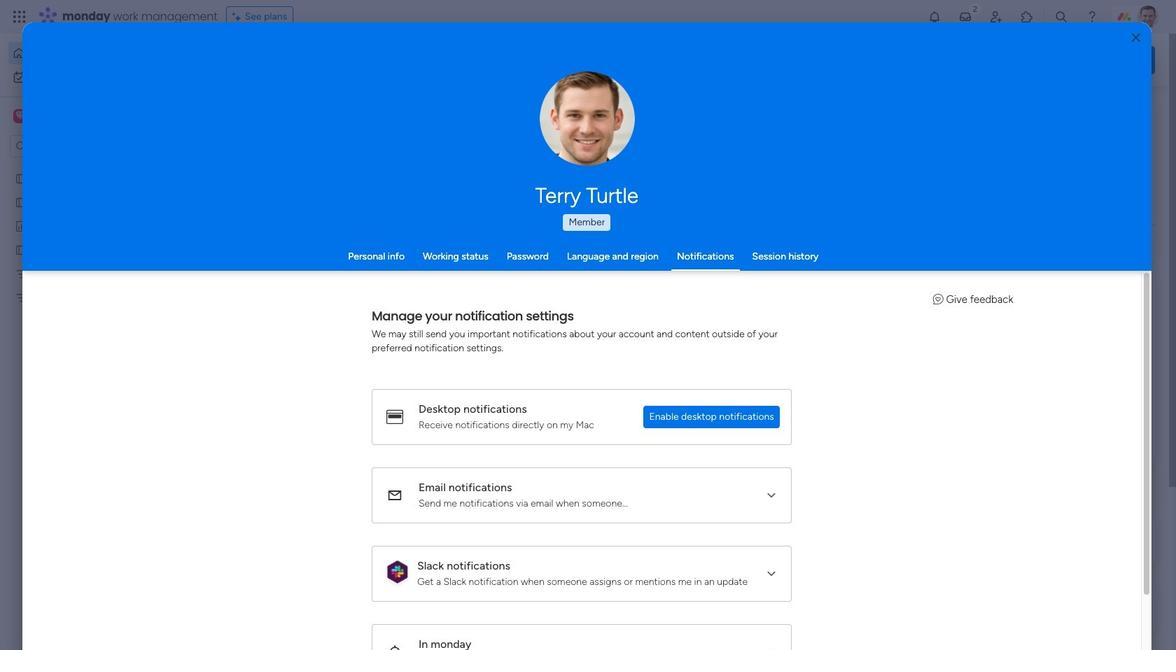 Task type: describe. For each thing, give the bounding box(es) containing it.
2 image
[[969, 1, 982, 16]]

getting started element
[[945, 510, 1155, 566]]

public dashboard image
[[692, 256, 707, 271]]

dapulse x slim image
[[1134, 102, 1151, 118]]

update feed image
[[958, 10, 972, 24]]

monday marketplace image
[[1020, 10, 1034, 24]]

2 component image from the left
[[692, 278, 704, 290]]

terry turtle image
[[1137, 6, 1159, 28]]

remove from favorites image
[[415, 256, 429, 270]]

v2 user feedback image
[[933, 293, 944, 306]]

templates image image
[[958, 282, 1143, 378]]

1 vertical spatial option
[[8, 66, 170, 88]]

help center element
[[945, 577, 1155, 633]]



Task type: vqa. For each thing, say whether or not it's contained in the screenshot.
rightmost component icon
yes



Task type: locate. For each thing, give the bounding box(es) containing it.
2 element
[[357, 527, 374, 544]]

notifications image
[[928, 10, 942, 24]]

0 horizontal spatial component image
[[463, 278, 475, 290]]

search everything image
[[1054, 10, 1068, 24]]

workspace image
[[16, 109, 25, 124]]

public dashboard image
[[15, 219, 28, 232]]

1 vertical spatial add to favorites image
[[415, 427, 429, 441]]

select product image
[[13, 10, 27, 24]]

list box
[[0, 163, 179, 498]]

component image
[[463, 278, 475, 290], [692, 278, 704, 290]]

public board image
[[234, 256, 249, 271]]

0 vertical spatial add to favorites image
[[873, 256, 887, 270]]

1 component image from the left
[[463, 278, 475, 290]]

add to favorites image
[[873, 256, 887, 270], [415, 427, 429, 441]]

help image
[[1085, 10, 1099, 24]]

1 horizontal spatial add to favorites image
[[873, 256, 887, 270]]

1 horizontal spatial component image
[[692, 278, 704, 290]]

public board image
[[15, 172, 28, 185], [15, 195, 28, 209], [15, 243, 28, 256], [463, 256, 478, 271]]

0 horizontal spatial add to favorites image
[[415, 427, 429, 441]]

see plans image
[[232, 9, 245, 25]]

close image
[[1132, 33, 1140, 43]]

workspace image
[[13, 109, 27, 124]]

2 vertical spatial option
[[0, 166, 179, 168]]

workspace selection element
[[13, 108, 117, 126]]

0 vertical spatial option
[[8, 42, 170, 64]]

option
[[8, 42, 170, 64], [8, 66, 170, 88], [0, 166, 179, 168]]

invite members image
[[989, 10, 1003, 24]]

add to favorites image
[[644, 256, 658, 270]]

component image
[[234, 278, 246, 290]]

Search in workspace field
[[29, 138, 117, 154]]

quick search results list box
[[216, 131, 912, 488]]



